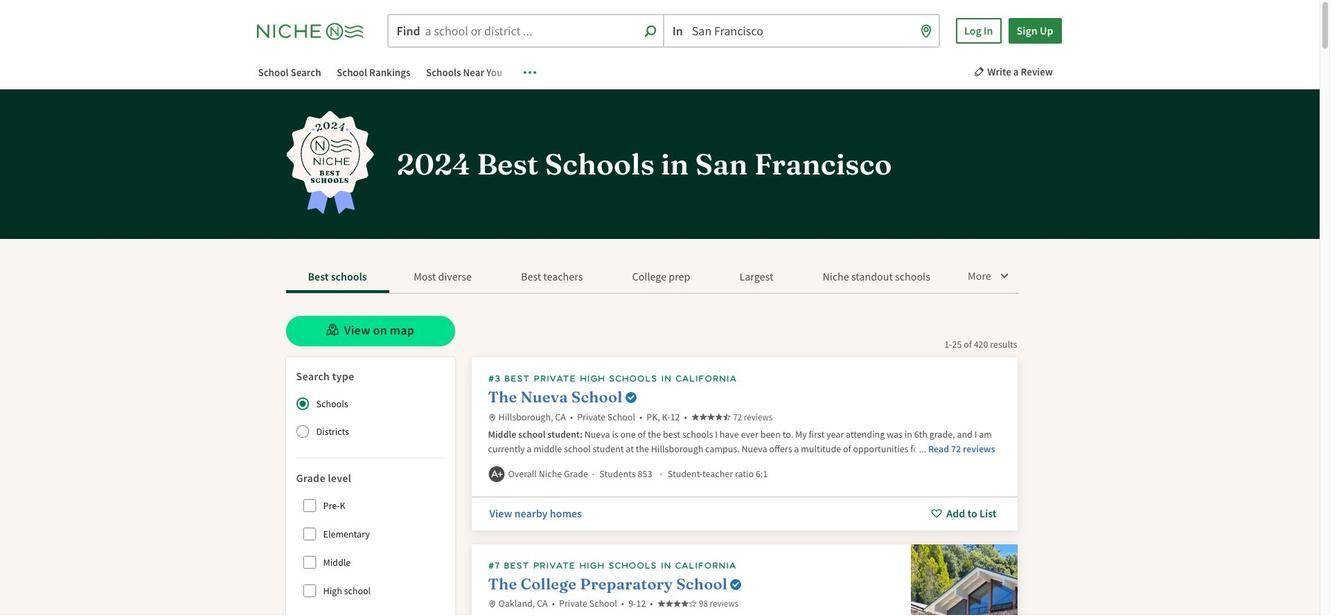 Task type: describe. For each thing, give the bounding box(es) containing it.
arrow down image
[[999, 270, 1010, 281]]

meatball image
[[524, 66, 536, 78]]

0 vertical spatial group
[[289, 390, 444, 445]]

1 vertical spatial group
[[295, 492, 444, 605]]

niche home image
[[257, 19, 374, 43]]

banner links element
[[244, 64, 542, 82]]

San Francisco text field
[[664, 15, 939, 46]]



Task type: vqa. For each thing, say whether or not it's contained in the screenshot.
banner links element
yes



Task type: locate. For each thing, give the bounding box(es) containing it.
0 vertical spatial address image
[[488, 414, 496, 421]]

1 address image from the top
[[488, 414, 496, 421]]

address image
[[488, 414, 496, 421], [488, 601, 496, 608]]

a school or district ... text field
[[388, 15, 663, 46]]

best schools, current element
[[286, 264, 389, 293]]

1 vertical spatial address image
[[488, 601, 496, 608]]

address image inside the college preparatory school element
[[488, 601, 496, 608]]

2 address image from the top
[[488, 601, 496, 608]]

the college preparatory school element
[[471, 544, 1017, 615]]

search filter controls element
[[286, 357, 455, 615]]

address image inside the nueva school element
[[488, 414, 496, 421]]

pencil image
[[974, 66, 984, 77]]

the nueva school element
[[471, 357, 1017, 530]]

group
[[289, 390, 444, 445], [295, 492, 444, 605]]



